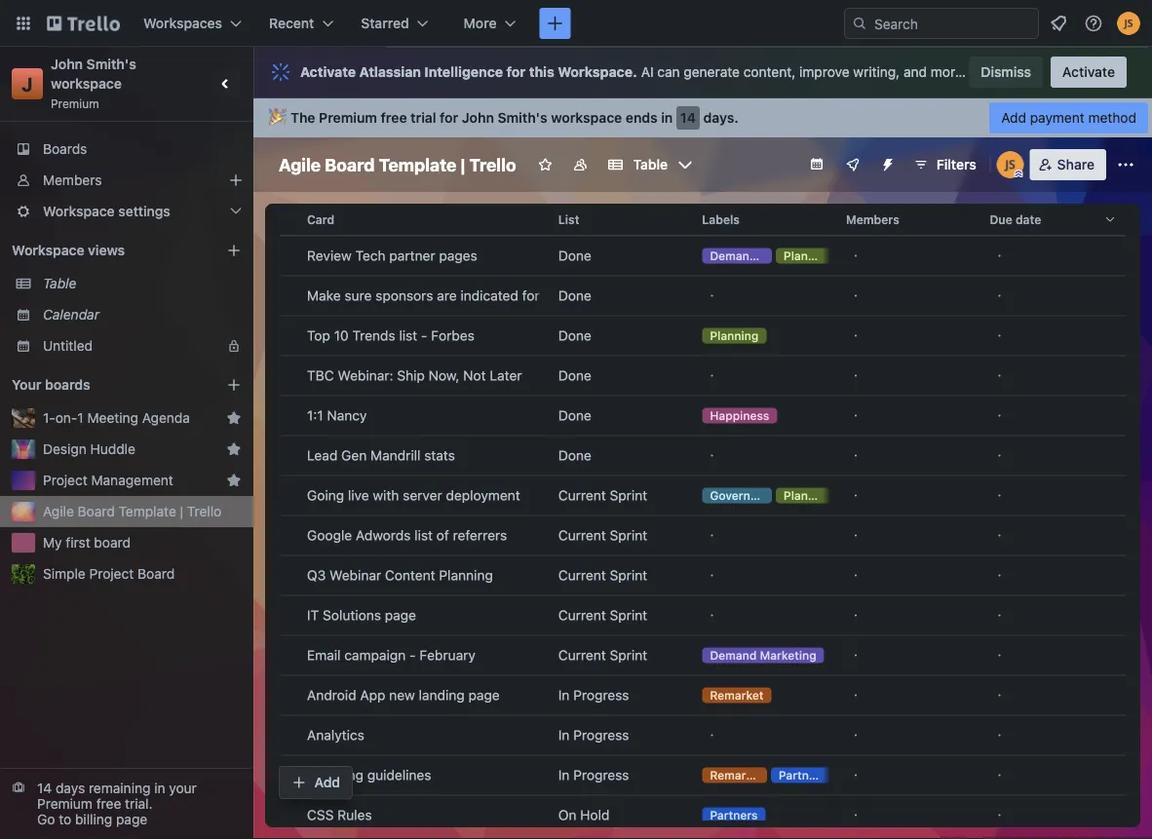 Task type: vqa. For each thing, say whether or not it's contained in the screenshot.
bottom write
no



Task type: locate. For each thing, give the bounding box(es) containing it.
premium inside 14 days remaining in your premium free trial. go to billing page
[[37, 796, 93, 812]]

0 horizontal spatial table
[[43, 275, 76, 292]]

color: pink, title: "happiness" element
[[702, 408, 777, 424]]

board inside text box
[[325, 154, 375, 175]]

planning
[[784, 249, 832, 263], [710, 329, 759, 343], [784, 489, 832, 503], [439, 567, 493, 583]]

4 sprint from the top
[[610, 607, 647, 623]]

2 progress from the top
[[573, 727, 629, 743]]

go
[[37, 812, 55, 828]]

email campaign - february link
[[307, 636, 543, 675]]

3 done from the top
[[558, 328, 592, 344]]

descriptions
[[1013, 64, 1091, 80]]

2 demand marketing from the top
[[710, 649, 817, 662]]

4 done from the top
[[558, 368, 592, 384]]

1 row from the top
[[280, 196, 1126, 243]]

for left this
[[507, 64, 526, 80]]

and left comm
[[1094, 64, 1118, 80]]

2 activate from the left
[[1063, 64, 1115, 80]]

0 vertical spatial progress
[[573, 687, 629, 703]]

2 done from the top
[[558, 288, 592, 304]]

1 vertical spatial tech
[[543, 288, 574, 304]]

q3
[[307, 567, 326, 583]]

0 vertical spatial add
[[1001, 110, 1027, 126]]

0 vertical spatial agile
[[279, 154, 321, 175]]

color: lime, title: "planning" element for done
[[776, 248, 832, 264]]

template down trial
[[379, 154, 457, 175]]

boards link
[[0, 134, 253, 165]]

make sure sponsors are indicated for tech talk
[[307, 288, 602, 304]]

current sprint for planning
[[558, 567, 647, 583]]

1 horizontal spatial activate
[[1063, 64, 1115, 80]]

1 horizontal spatial page
[[385, 607, 416, 623]]

marketing inside button
[[760, 649, 817, 662]]

2 marketing from the top
[[760, 649, 817, 662]]

1 horizontal spatial agile
[[279, 154, 321, 175]]

your
[[169, 780, 197, 797]]

workspace for workspace settings
[[43, 203, 115, 219]]

current sprint for february
[[558, 647, 647, 663]]

demand marketing up remarket button
[[710, 649, 817, 662]]

2 vertical spatial progress
[[573, 767, 629, 783]]

tech inside make sure sponsors are indicated for tech talk link
[[543, 288, 574, 304]]

board down my first board link
[[138, 566, 175, 582]]

partner
[[389, 248, 435, 264]]

1 vertical spatial color: blue, title: "partners" element
[[702, 808, 766, 823]]

current sprint
[[558, 487, 647, 504], [558, 527, 647, 544], [558, 567, 647, 583], [558, 607, 647, 623], [558, 647, 647, 663]]

template inside text box
[[379, 154, 457, 175]]

1 horizontal spatial and
[[1094, 64, 1118, 80]]

| down 🎉 the premium free trial for john smith's workspace ends in 14 days.
[[461, 154, 465, 175]]

1 in progress from the top
[[558, 687, 629, 703]]

members link
[[0, 165, 253, 196]]

add for add
[[314, 775, 340, 791]]

first
[[66, 535, 90, 551]]

sure
[[345, 288, 372, 304]]

1 horizontal spatial free
[[381, 110, 407, 126]]

color: orange, title: "remarket" element inside remarket button
[[702, 688, 772, 703]]

1 horizontal spatial |
[[461, 154, 465, 175]]

row containing it solutions page
[[280, 596, 1126, 644]]

2 vertical spatial in progress
[[558, 767, 629, 783]]

0 horizontal spatial workspace
[[51, 76, 122, 92]]

color: lime, title: "planning" element
[[776, 248, 832, 264], [702, 328, 767, 344], [776, 488, 832, 504]]

14
[[680, 110, 696, 126], [37, 780, 52, 797]]

1 vertical spatial progress
[[573, 727, 629, 743]]

2 cell from the top
[[280, 476, 299, 515]]

planning right government
[[784, 489, 832, 503]]

marketing down labels button
[[760, 249, 817, 263]]

1 vertical spatial agile board template | trello
[[43, 504, 222, 520]]

agile up my
[[43, 504, 74, 520]]

9 row from the top
[[280, 516, 1126, 564]]

1 demand from the top
[[710, 249, 757, 263]]

john smith's workspace premium
[[51, 56, 140, 110]]

1 vertical spatial table
[[43, 275, 76, 292]]

john down activate atlassian intelligence for this workspace.
[[462, 110, 494, 126]]

column header
[[280, 204, 299, 236]]

🎉 the premium free trial for john smith's workspace ends in 14 days.
[[269, 110, 739, 126]]

2 vertical spatial board
[[138, 566, 175, 582]]

0 horizontal spatial agile board template | trello
[[43, 504, 222, 520]]

john smith (johnsmith38824343) image
[[997, 151, 1024, 178]]

dismiss button
[[969, 57, 1043, 88]]

color: purple, title: "demand marketing" element for current sprint
[[702, 648, 824, 663]]

1 horizontal spatial board
[[138, 566, 175, 582]]

11 row from the top
[[280, 596, 1126, 644]]

2 color: orange, title: "remarket" element from the top
[[702, 768, 767, 783]]

demand marketing
[[710, 249, 817, 263], [710, 649, 817, 662]]

workspace up workspace views
[[43, 203, 115, 219]]

smith's down this
[[498, 110, 548, 126]]

trends
[[352, 328, 395, 344]]

agile board template | trello
[[279, 154, 516, 175], [43, 504, 222, 520]]

2 current from the top
[[558, 527, 606, 544]]

1 demand marketing from the top
[[710, 249, 817, 263]]

3 in progress from the top
[[558, 767, 629, 783]]

page down q3 webinar content planning
[[385, 607, 416, 623]]

going live with server deployment
[[307, 487, 520, 504]]

it solutions page
[[307, 607, 416, 623]]

add inside button
[[314, 775, 340, 791]]

trello down 🎉 the premium free trial for john smith's workspace ends in 14 days.
[[469, 154, 516, 175]]

0 horizontal spatial color: blue, title: "partners" element
[[702, 808, 766, 823]]

row containing tbc webinar: ship now, not later
[[280, 356, 1126, 404]]

progress for guidelines
[[573, 767, 629, 783]]

j
[[22, 72, 33, 95]]

0 horizontal spatial 14
[[37, 780, 52, 797]]

3 row from the top
[[280, 276, 1126, 324]]

1 vertical spatial in
[[661, 110, 673, 126]]

16 row from the top
[[280, 796, 1126, 836]]

add for add payment method
[[1001, 110, 1027, 126]]

demand marketing for done
[[710, 249, 817, 263]]

table
[[633, 156, 668, 173], [43, 275, 76, 292]]

1-on-1 meeting agenda button
[[43, 408, 218, 428]]

project inside button
[[43, 472, 87, 488]]

color: sky, title: "government" element
[[702, 488, 779, 504]]

table
[[265, 196, 1141, 839]]

pages
[[439, 248, 477, 264]]

smith's down back to home image
[[86, 56, 136, 72]]

row containing review tech partner pages
[[280, 236, 1126, 284]]

3 current sprint from the top
[[558, 567, 647, 583]]

agile board template | trello inside text box
[[279, 154, 516, 175]]

4 cell from the top
[[280, 756, 299, 795]]

color: orange, title: "remarket" element up partners button
[[702, 768, 767, 783]]

workspace down workspace.
[[551, 110, 622, 126]]

0 vertical spatial starred icon image
[[226, 410, 242, 426]]

date
[[1016, 213, 1041, 226]]

0 vertical spatial john
[[51, 56, 83, 72]]

4 current from the top
[[558, 607, 606, 623]]

0 vertical spatial project
[[43, 472, 87, 488]]

method
[[1089, 110, 1137, 126]]

done for list
[[558, 328, 592, 344]]

14 days remaining in your premium free trial. go to billing page
[[37, 780, 197, 828]]

2 current sprint from the top
[[558, 527, 647, 544]]

free inside 14 days remaining in your premium free trial. go to billing page
[[96, 796, 121, 812]]

0 vertical spatial members
[[43, 172, 102, 188]]

show menu image
[[1116, 155, 1136, 175]]

0 vertical spatial color: purple, title: "demand marketing" element
[[702, 248, 817, 264]]

hold
[[580, 807, 610, 823]]

primary element
[[0, 0, 1152, 47]]

0 horizontal spatial tech
[[355, 248, 386, 264]]

0 vertical spatial |
[[461, 154, 465, 175]]

14 left the days
[[37, 780, 52, 797]]

color: purple, title: "demand marketing" element inside demand marketing button
[[702, 648, 824, 663]]

0 horizontal spatial john
[[51, 56, 83, 72]]

list
[[558, 213, 579, 226]]

free left "trial."
[[96, 796, 121, 812]]

list
[[399, 328, 417, 344], [415, 527, 433, 544]]

1 sprint from the top
[[610, 487, 647, 504]]

1 horizontal spatial project
[[89, 566, 134, 582]]

premium
[[51, 97, 99, 110], [319, 110, 377, 126], [37, 796, 93, 812]]

workspace left views at the left top of the page
[[12, 242, 84, 258]]

1 vertical spatial -
[[410, 647, 416, 663]]

5 row from the top
[[280, 356, 1126, 404]]

1 progress from the top
[[573, 687, 629, 703]]

1:1 nancy
[[307, 408, 367, 424]]

2 vertical spatial in
[[154, 780, 165, 797]]

color: lime, title: "planning" element down happiness button
[[776, 488, 832, 504]]

done for pages
[[558, 248, 592, 264]]

demand up remarket button
[[710, 649, 757, 662]]

color: lime, title: "planning" element up happiness
[[702, 328, 767, 344]]

1 horizontal spatial agile board template | trello
[[279, 154, 516, 175]]

0 horizontal spatial project
[[43, 472, 87, 488]]

1 vertical spatial workspace
[[12, 242, 84, 258]]

2 vertical spatial color: lime, title: "planning" element
[[776, 488, 832, 504]]

activate left comm
[[1063, 64, 1115, 80]]

table down ends
[[633, 156, 668, 173]]

0 vertical spatial color: lime, title: "planning" element
[[776, 248, 832, 264]]

cell up reposition card with title css rules icon
[[280, 756, 299, 795]]

going live with server deployment link
[[307, 476, 543, 515]]

1 marketing from the top
[[760, 249, 817, 263]]

1 horizontal spatial color: blue, title: "partners" element
[[771, 768, 831, 783]]

current for going live with server deployment
[[558, 487, 606, 504]]

create board or workspace image
[[545, 14, 565, 33]]

top 10 trends list - forbes link
[[307, 316, 543, 355]]

calendar link
[[43, 305, 242, 325]]

14 inside 14 days remaining in your premium free trial. go to billing page
[[37, 780, 52, 797]]

go to billing page link
[[37, 812, 147, 828]]

2 vertical spatial in
[[558, 767, 570, 783]]

marketing for current sprint
[[760, 649, 817, 662]]

| up my first board link
[[180, 504, 183, 520]]

design
[[43, 441, 87, 457]]

in right ends
[[661, 110, 673, 126]]

0 horizontal spatial activate
[[300, 64, 356, 80]]

cell left going
[[280, 476, 299, 515]]

remarket up partners button
[[710, 769, 764, 782]]

john inside john smith's workspace premium
[[51, 56, 83, 72]]

color: lime, title: "planning" element down labels button
[[776, 248, 832, 264]]

free left trial
[[381, 110, 407, 126]]

on
[[558, 807, 577, 823]]

board
[[94, 535, 131, 551]]

tech right review
[[355, 248, 386, 264]]

1 vertical spatial trello
[[187, 504, 222, 520]]

sprint for server
[[610, 487, 647, 504]]

1 vertical spatial color: purple, title: "demand marketing" element
[[702, 648, 824, 663]]

deployment
[[446, 487, 520, 504]]

ends
[[626, 110, 658, 126]]

starred icon image for design huddle
[[226, 442, 242, 457]]

ai
[[641, 64, 654, 80]]

branding guidelines
[[307, 767, 431, 783]]

members down boards
[[43, 172, 102, 188]]

marketing for done
[[760, 249, 817, 263]]

due date
[[990, 213, 1041, 226]]

0 vertical spatial in
[[967, 64, 978, 80]]

1 remarket from the top
[[710, 689, 764, 702]]

2 horizontal spatial page
[[468, 687, 500, 703]]

| inside text box
[[461, 154, 465, 175]]

board up my first board
[[78, 504, 115, 520]]

color: orange, title: "remarket" element for android app new landing page
[[702, 688, 772, 703]]

6 done from the top
[[558, 447, 592, 464]]

row containing css rules
[[280, 796, 1126, 836]]

1 current from the top
[[558, 487, 606, 504]]

demand for current sprint
[[710, 649, 757, 662]]

remarket inside button
[[710, 689, 764, 702]]

row containing branding guidelines
[[280, 756, 1126, 804]]

1 color: orange, title: "remarket" element from the top
[[702, 688, 772, 703]]

1 vertical spatial members
[[846, 213, 900, 226]]

0 horizontal spatial smith's
[[86, 56, 136, 72]]

more button
[[452, 8, 528, 39]]

color: purple, title: "demand marketing" element down labels button
[[702, 248, 817, 264]]

management
[[91, 472, 173, 488]]

add up css
[[314, 775, 340, 791]]

1 done from the top
[[558, 248, 592, 264]]

10 row from the top
[[280, 556, 1126, 604]]

14 left days.
[[680, 110, 696, 126]]

content,
[[744, 64, 796, 80]]

1 vertical spatial color: lime, title: "planning" element
[[702, 328, 767, 344]]

1 in from the top
[[558, 687, 570, 703]]

reposition card with title android app new landing page image
[[280, 682, 303, 706]]

project down 'board'
[[89, 566, 134, 582]]

1 horizontal spatial smith's
[[498, 110, 548, 126]]

0 vertical spatial in progress
[[558, 687, 629, 703]]

it solutions page link
[[307, 596, 543, 635]]

Board name text field
[[269, 149, 526, 180]]

current sprint for of
[[558, 527, 647, 544]]

0 horizontal spatial and
[[904, 64, 927, 80]]

color: lime, title: "planning" element inside planning button
[[702, 328, 767, 344]]

tbc webinar: ship now, not later
[[307, 368, 522, 384]]

1 vertical spatial free
[[96, 796, 121, 812]]

3 current from the top
[[558, 567, 606, 583]]

project
[[43, 472, 87, 488], [89, 566, 134, 582]]

starred icon image
[[226, 410, 242, 426], [226, 442, 242, 457], [226, 473, 242, 488]]

share
[[1057, 156, 1095, 173]]

1 vertical spatial board
[[78, 504, 115, 520]]

row
[[280, 196, 1126, 243], [280, 236, 1126, 284], [280, 276, 1126, 324], [280, 316, 1126, 364], [280, 356, 1126, 404], [280, 396, 1126, 444], [280, 436, 1126, 484], [280, 476, 1126, 524], [280, 516, 1126, 564], [280, 556, 1126, 604], [280, 596, 1126, 644], [280, 636, 1126, 684], [280, 676, 1126, 724], [280, 716, 1126, 764], [280, 756, 1126, 804], [280, 796, 1126, 836]]

0 vertical spatial demand marketing
[[710, 249, 817, 263]]

demand marketing for current sprint
[[710, 649, 817, 662]]

marketing
[[760, 249, 817, 263], [760, 649, 817, 662]]

members inside button
[[846, 213, 900, 226]]

1 vertical spatial in
[[558, 727, 570, 743]]

2 color: purple, title: "demand marketing" element from the top
[[702, 648, 824, 663]]

table up calendar
[[43, 275, 76, 292]]

for for trial
[[440, 110, 458, 126]]

card
[[307, 213, 335, 226]]

marketing up remarket button
[[760, 649, 817, 662]]

demand marketing down labels button
[[710, 249, 817, 263]]

2 horizontal spatial board
[[325, 154, 375, 175]]

0 vertical spatial list
[[399, 328, 417, 344]]

workspace inside popup button
[[43, 203, 115, 219]]

agile
[[279, 154, 321, 175], [43, 504, 74, 520]]

tech left talk
[[543, 288, 574, 304]]

8 row from the top
[[280, 476, 1126, 524]]

1 horizontal spatial in
[[661, 110, 673, 126]]

trial
[[411, 110, 436, 126]]

color: orange, title: "remarket" element
[[702, 688, 772, 703], [702, 768, 767, 783]]

workspace right the j link
[[51, 76, 122, 92]]

2 demand from the top
[[710, 649, 757, 662]]

in left card
[[967, 64, 978, 80]]

demand down labels
[[710, 249, 757, 263]]

landing
[[419, 687, 465, 703]]

1 cell from the top
[[280, 396, 299, 435]]

1 vertical spatial demand
[[710, 649, 757, 662]]

reposition card with title top 10 trends list - forbes image
[[280, 323, 303, 346]]

activate inside 'link'
[[1063, 64, 1115, 80]]

banner
[[253, 98, 1152, 137]]

row containing top 10 trends list - forbes
[[280, 316, 1126, 364]]

partners inside button
[[710, 809, 758, 822]]

in
[[558, 687, 570, 703], [558, 727, 570, 743], [558, 767, 570, 783]]

email
[[307, 647, 341, 663]]

template up my first board link
[[118, 504, 176, 520]]

members down "automation" image
[[846, 213, 900, 226]]

activate right atlassian intelligence logo
[[300, 64, 356, 80]]

recent
[[269, 15, 314, 31]]

0 vertical spatial partners
[[779, 769, 827, 782]]

6 row from the top
[[280, 396, 1126, 444]]

atlassian intelligence logo image
[[269, 60, 292, 84]]

2 vertical spatial page
[[116, 812, 147, 828]]

add button
[[280, 767, 352, 798]]

server
[[403, 487, 442, 504]]

2 vertical spatial starred icon image
[[226, 473, 242, 488]]

starred icon image left going
[[226, 473, 242, 488]]

list right trends at the left of page
[[399, 328, 417, 344]]

1 and from the left
[[904, 64, 927, 80]]

3 starred icon image from the top
[[226, 473, 242, 488]]

happiness
[[710, 409, 770, 423]]

1 vertical spatial for
[[440, 110, 458, 126]]

2 row from the top
[[280, 236, 1126, 284]]

for for indicated
[[522, 288, 540, 304]]

1 color: purple, title: "demand marketing" element from the top
[[702, 248, 817, 264]]

4 row from the top
[[280, 316, 1126, 364]]

1 vertical spatial in progress
[[558, 727, 629, 743]]

1 horizontal spatial members
[[846, 213, 900, 226]]

1 current sprint from the top
[[558, 487, 647, 504]]

project down design
[[43, 472, 87, 488]]

3 in from the top
[[558, 767, 570, 783]]

color: purple, title: "demand marketing" element
[[702, 248, 817, 264], [702, 648, 824, 663]]

color: lime, title: "planning" element for current sprint
[[776, 488, 832, 504]]

reposition card with title lead gen mandrill stats image
[[280, 443, 303, 466]]

12 row from the top
[[280, 636, 1126, 684]]

2 remarket from the top
[[710, 769, 764, 782]]

1 vertical spatial add
[[314, 775, 340, 791]]

color: blue, title: "partners" element
[[771, 768, 831, 783], [702, 808, 766, 823]]

0 vertical spatial tech
[[355, 248, 386, 264]]

board up card
[[325, 154, 375, 175]]

1 vertical spatial |
[[180, 504, 183, 520]]

1 vertical spatial partners
[[710, 809, 758, 822]]

0 horizontal spatial trello
[[187, 504, 222, 520]]

1 horizontal spatial template
[[379, 154, 457, 175]]

0 horizontal spatial free
[[96, 796, 121, 812]]

agile inside text box
[[279, 154, 321, 175]]

3 cell from the top
[[280, 596, 299, 635]]

workspace for workspace views
[[12, 242, 84, 258]]

list left of
[[415, 527, 433, 544]]

0 horizontal spatial page
[[116, 812, 147, 828]]

1 vertical spatial 14
[[37, 780, 52, 797]]

huddle
[[90, 441, 135, 457]]

page right landing
[[468, 687, 500, 703]]

make
[[307, 288, 341, 304]]

automation image
[[872, 149, 900, 176]]

1 vertical spatial marketing
[[760, 649, 817, 662]]

5 current from the top
[[558, 647, 606, 663]]

- left forbes
[[421, 328, 427, 344]]

design huddle
[[43, 441, 135, 457]]

starred icon image down add board 'icon' at the top of the page
[[226, 410, 242, 426]]

13 row from the top
[[280, 676, 1126, 724]]

0 vertical spatial in
[[558, 687, 570, 703]]

sprint for planning
[[610, 567, 647, 583]]

1 horizontal spatial partners
[[779, 769, 827, 782]]

agile board template | trello down project management button on the left bottom of the page
[[43, 504, 222, 520]]

1 activate from the left
[[300, 64, 356, 80]]

webinar:
[[338, 368, 393, 384]]

workspace inside john smith's workspace premium
[[51, 76, 122, 92]]

john down back to home image
[[51, 56, 83, 72]]

reposition card with title email campaign - february image
[[280, 642, 303, 666]]

color: purple, title: "demand marketing" element up remarket button
[[702, 648, 824, 663]]

remarket down demand marketing button at the bottom of the page
[[710, 689, 764, 702]]

color: orange, title: "remarket" element down demand marketing button at the bottom of the page
[[702, 688, 772, 703]]

0 vertical spatial marketing
[[760, 249, 817, 263]]

agile down the
[[279, 154, 321, 175]]

2 vertical spatial for
[[522, 288, 540, 304]]

planning up happiness
[[710, 329, 759, 343]]

1 vertical spatial starred icon image
[[226, 442, 242, 457]]

in inside 14 days remaining in your premium free trial. go to billing page
[[154, 780, 165, 797]]

add left payment
[[1001, 110, 1027, 126]]

demand
[[710, 249, 757, 263], [710, 649, 757, 662]]

color: orange, title: "remarket" element for branding guidelines
[[702, 768, 767, 783]]

1 starred icon image from the top
[[226, 410, 242, 426]]

for right trial
[[440, 110, 458, 126]]

search image
[[852, 16, 868, 31]]

0 horizontal spatial members
[[43, 172, 102, 188]]

5 current sprint from the top
[[558, 647, 647, 663]]

demand for done
[[710, 249, 757, 263]]

for inside table
[[522, 288, 540, 304]]

- left february
[[410, 647, 416, 663]]

cell
[[280, 396, 299, 435], [280, 476, 299, 515], [280, 596, 299, 635], [280, 756, 299, 795]]

5 sprint from the top
[[610, 647, 647, 663]]

done for stats
[[558, 447, 592, 464]]

0 horizontal spatial template
[[118, 504, 176, 520]]

and left more
[[904, 64, 927, 80]]

trello up my first board link
[[187, 504, 222, 520]]

agile board template | trello down trial
[[279, 154, 516, 175]]

1 horizontal spatial john
[[462, 110, 494, 126]]

for right indicated
[[522, 288, 540, 304]]

0 vertical spatial workspace
[[43, 203, 115, 219]]

demand inside button
[[710, 649, 757, 662]]

this
[[529, 64, 555, 80]]

1 horizontal spatial add
[[1001, 110, 1027, 126]]

2 sprint from the top
[[610, 527, 647, 544]]

0 horizontal spatial agile
[[43, 504, 74, 520]]

15 row from the top
[[280, 756, 1126, 804]]

cell left it
[[280, 596, 299, 635]]

top 10 trends list - forbes
[[307, 328, 475, 344]]

3 sprint from the top
[[610, 567, 647, 583]]

in left the your
[[154, 780, 165, 797]]

starred icon image left the reposition card with title lead gen mandrill stats icon
[[226, 442, 242, 457]]

3 progress from the top
[[573, 767, 629, 783]]

0 vertical spatial color: blue, title: "partners" element
[[771, 768, 831, 783]]

j link
[[12, 68, 43, 99]]

2 starred icon image from the top
[[226, 442, 242, 457]]

1-
[[43, 410, 55, 426]]

1 vertical spatial agile
[[43, 504, 74, 520]]

planning button
[[694, 316, 838, 355]]

planning down labels button
[[784, 249, 832, 263]]

guidelines
[[367, 767, 431, 783]]

calendar power-up image
[[809, 156, 825, 172]]

1 horizontal spatial -
[[421, 328, 427, 344]]

add board image
[[226, 377, 242, 393]]

14 row from the top
[[280, 716, 1126, 764]]

7 row from the top
[[280, 436, 1126, 484]]

back to home image
[[47, 8, 120, 39]]

1 vertical spatial smith's
[[498, 110, 548, 126]]

1 vertical spatial template
[[118, 504, 176, 520]]

row containing google adwords list of referrers
[[280, 516, 1126, 564]]

current sprint for server
[[558, 487, 647, 504]]

cell left 1:1 at left
[[280, 396, 299, 435]]

demand marketing inside button
[[710, 649, 817, 662]]

page down 'remaining'
[[116, 812, 147, 828]]



Task type: describe. For each thing, give the bounding box(es) containing it.
remarket for android app new landing page
[[710, 689, 764, 702]]

your boards
[[12, 377, 90, 393]]

government
[[710, 489, 779, 503]]

open information menu image
[[1084, 14, 1104, 33]]

workspace.
[[558, 64, 637, 80]]

starred
[[361, 15, 409, 31]]

solutions
[[323, 607, 381, 623]]

1:1 nancy link
[[307, 396, 543, 435]]

google
[[307, 527, 352, 544]]

0 vertical spatial 14
[[680, 110, 696, 126]]

done for are
[[558, 288, 592, 304]]

your
[[12, 377, 41, 393]]

activate for activate
[[1063, 64, 1115, 80]]

stats
[[424, 447, 455, 464]]

project management
[[43, 472, 173, 488]]

1 horizontal spatial workspace
[[551, 110, 622, 126]]

cell for it solutions page
[[280, 596, 299, 635]]

in for guidelines
[[558, 767, 570, 783]]

1 vertical spatial john
[[462, 110, 494, 126]]

css
[[307, 807, 334, 823]]

settings
[[118, 203, 170, 219]]

current for email campaign - february
[[558, 647, 606, 663]]

starred icon image for 1-on-1 meeting agenda
[[226, 410, 242, 426]]

forbes
[[431, 328, 475, 344]]

column header inside table
[[280, 204, 299, 236]]

1:1
[[307, 408, 323, 424]]

agenda
[[142, 410, 190, 426]]

my first board
[[43, 535, 131, 551]]

dismiss
[[981, 64, 1031, 80]]

table containing review tech partner pages
[[265, 196, 1141, 839]]

in progress for app
[[558, 687, 629, 703]]

to
[[59, 812, 71, 828]]

smith's inside john smith's workspace premium
[[86, 56, 136, 72]]

comm
[[1122, 64, 1152, 80]]

q3 webinar content planning
[[307, 567, 493, 583]]

starred icon image for project management
[[226, 473, 242, 488]]

0 horizontal spatial |
[[180, 504, 183, 520]]

row containing card
[[280, 196, 1126, 243]]

it
[[307, 607, 319, 623]]

🎉
[[269, 110, 283, 126]]

Search field
[[844, 8, 1039, 39]]

table link
[[43, 274, 242, 293]]

cell for 1:1 nancy
[[280, 396, 299, 435]]

generate
[[684, 64, 740, 80]]

share button
[[1030, 149, 1107, 180]]

row containing analytics
[[280, 716, 1126, 764]]

add payment method
[[1001, 110, 1137, 126]]

row containing 1:1 nancy
[[280, 396, 1126, 444]]

indicated
[[461, 288, 519, 304]]

1 vertical spatial page
[[468, 687, 500, 703]]

1 vertical spatial project
[[89, 566, 134, 582]]

untitled link
[[43, 336, 214, 356]]

row containing lead gen mandrill stats
[[280, 436, 1126, 484]]

days.
[[703, 110, 739, 126]]

sprint for february
[[610, 647, 647, 663]]

can
[[657, 64, 680, 80]]

activate for activate atlassian intelligence for this workspace.
[[300, 64, 356, 80]]

design huddle button
[[43, 440, 218, 459]]

planning inside button
[[710, 329, 759, 343]]

row containing make sure sponsors are indicated for tech talk
[[280, 276, 1126, 324]]

current for q3 webinar content planning
[[558, 567, 606, 583]]

february
[[419, 647, 476, 663]]

2 horizontal spatial in
[[967, 64, 978, 80]]

confetti image
[[269, 110, 283, 126]]

reposition card with title google adwords list of referrers image
[[280, 523, 303, 546]]

agile board template | trello link
[[43, 502, 242, 522]]

row containing email campaign - february
[[280, 636, 1126, 684]]

partners button
[[694, 796, 838, 835]]

later
[[490, 368, 522, 384]]

color: purple, title: "demand marketing" element for done
[[702, 248, 817, 264]]

table inside button
[[633, 156, 668, 173]]

atlassian
[[359, 64, 421, 80]]

workspaces
[[143, 15, 222, 31]]

reposition card with title tbc webinar: ship now, not later image
[[280, 363, 303, 386]]

your boards with 6 items element
[[12, 373, 197, 397]]

views
[[88, 242, 125, 258]]

0 horizontal spatial -
[[410, 647, 416, 663]]

current for it solutions page
[[558, 607, 606, 623]]

css rules
[[307, 807, 372, 823]]

0 horizontal spatial board
[[78, 504, 115, 520]]

on hold
[[558, 807, 610, 823]]

row containing q3 webinar content planning
[[280, 556, 1126, 604]]

john smith's workspace link
[[51, 56, 140, 92]]

on-
[[55, 410, 77, 426]]

1
[[77, 410, 84, 426]]

in for app
[[558, 687, 570, 703]]

boards
[[45, 377, 90, 393]]

campaign
[[344, 647, 406, 663]]

current for google adwords list of referrers
[[558, 527, 606, 544]]

1 vertical spatial list
[[415, 527, 433, 544]]

trello inside agile board template | trello link
[[187, 504, 222, 520]]

done for now,
[[558, 368, 592, 384]]

row containing android app new landing page
[[280, 676, 1126, 724]]

reposition card with title analytics image
[[280, 722, 303, 746]]

my first board link
[[43, 533, 242, 553]]

remarket for branding guidelines
[[710, 769, 764, 782]]

q3 webinar content planning link
[[307, 556, 543, 595]]

banner containing 🎉
[[253, 98, 1152, 137]]

0 vertical spatial for
[[507, 64, 526, 80]]

this member is an admin of this board. image
[[1015, 170, 1023, 178]]

planning down referrers at the left bottom of page
[[439, 567, 493, 583]]

premium inside john smith's workspace premium
[[51, 97, 99, 110]]

page inside 14 days remaining in your premium free trial. go to billing page
[[116, 812, 147, 828]]

4 current sprint from the top
[[558, 607, 647, 623]]

add payment method link
[[990, 102, 1148, 134]]

workspace navigation collapse icon image
[[213, 70, 240, 97]]

switch to… image
[[14, 14, 33, 33]]

workspaces button
[[132, 8, 254, 39]]

2 in progress from the top
[[558, 727, 629, 743]]

0 notifications image
[[1047, 12, 1070, 35]]

days
[[56, 780, 85, 797]]

progress for app
[[573, 687, 629, 703]]

reposition card with title css rules image
[[280, 802, 303, 826]]

john smith (johnsmith38824343) image
[[1117, 12, 1141, 35]]

card button
[[299, 196, 551, 243]]

workspace visible image
[[573, 157, 589, 173]]

gen
[[341, 447, 367, 464]]

workspace views
[[12, 242, 125, 258]]

tech inside the review tech partner pages link
[[355, 248, 386, 264]]

my
[[43, 535, 62, 551]]

due
[[990, 213, 1013, 226]]

rules
[[338, 807, 372, 823]]

0 vertical spatial page
[[385, 607, 416, 623]]

labels button
[[694, 196, 838, 243]]

starred button
[[349, 8, 440, 39]]

cell for branding guidelines
[[280, 756, 299, 795]]

5 done from the top
[[558, 408, 592, 424]]

tbc
[[307, 368, 334, 384]]

color: blue, title: "partners" element inside partners button
[[702, 808, 766, 823]]

star or unstar board image
[[538, 157, 553, 173]]

lead gen mandrill stats
[[307, 447, 455, 464]]

sprint for of
[[610, 527, 647, 544]]

ai can generate content, improve writing, and more in card descriptions and comm
[[641, 64, 1152, 80]]

0 vertical spatial -
[[421, 328, 427, 344]]

2 and from the left
[[1094, 64, 1118, 80]]

lead gen mandrill stats link
[[307, 436, 543, 475]]

app
[[360, 687, 386, 703]]

row containing going live with server deployment
[[280, 476, 1126, 524]]

2 in from the top
[[558, 727, 570, 743]]

trello inside agile board template | trello text box
[[469, 154, 516, 175]]

mandrill
[[371, 447, 421, 464]]

make sure sponsors are indicated for tech talk link
[[307, 276, 602, 315]]

referrers
[[453, 527, 507, 544]]

create a view image
[[226, 243, 242, 258]]

css rules link
[[307, 796, 543, 835]]

filters button
[[907, 149, 982, 180]]

email campaign - february
[[307, 647, 476, 663]]

tbc webinar: ship now, not later link
[[307, 356, 543, 395]]

cell for going live with server deployment
[[280, 476, 299, 515]]

power ups image
[[845, 157, 861, 173]]

going
[[307, 487, 344, 504]]

lead
[[307, 447, 338, 464]]

list button
[[551, 196, 694, 243]]

simple project board
[[43, 566, 175, 582]]

project management button
[[43, 471, 218, 490]]

new
[[389, 687, 415, 703]]

calendar
[[43, 307, 99, 323]]

analytics
[[307, 727, 364, 743]]

reposition card with title review tech partner pages image
[[280, 243, 303, 266]]

in progress for guidelines
[[558, 767, 629, 783]]



